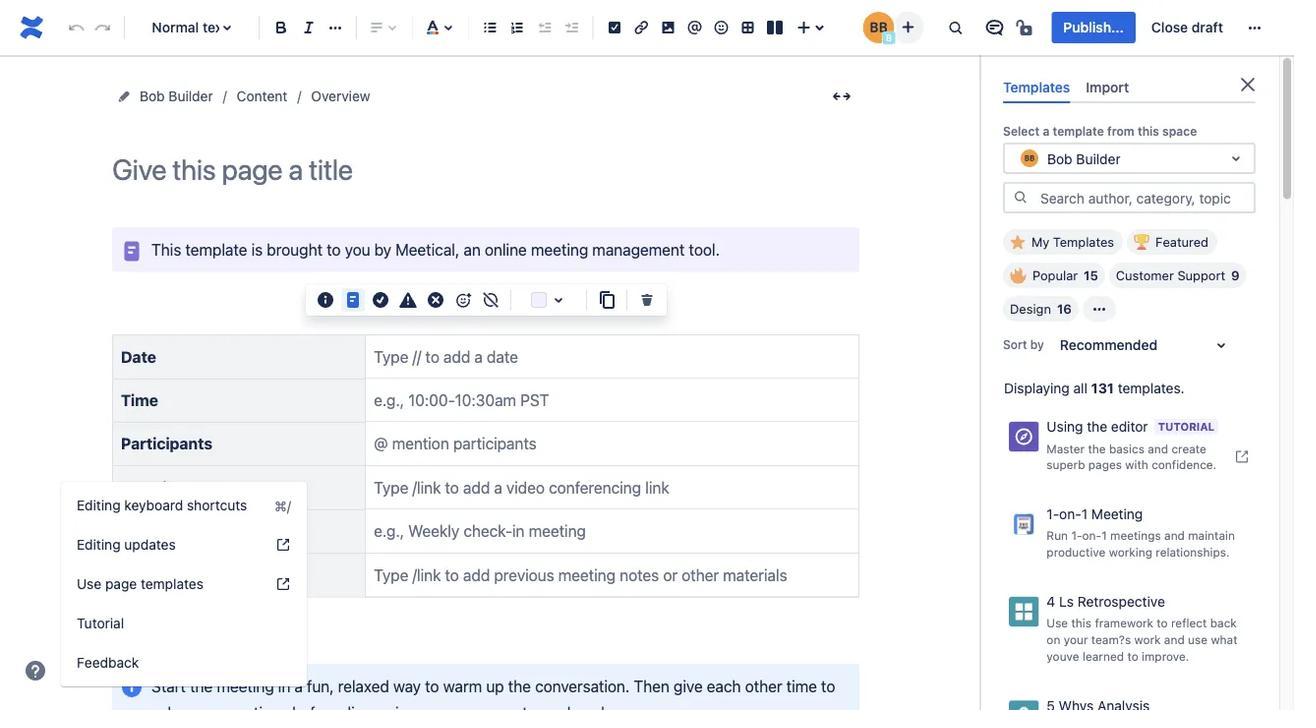 Task type: vqa. For each thing, say whether or not it's contained in the screenshot.
Recent
no



Task type: describe. For each thing, give the bounding box(es) containing it.
meeting inside 1-on-1 meeting run 1-on-1 meetings and maintain productive working relationships.
[[1092, 506, 1144, 523]]

16
[[1058, 302, 1072, 317]]

131
[[1092, 381, 1115, 397]]

add image, video, or file image
[[657, 16, 680, 39]]

1 horizontal spatial a
[[1043, 124, 1050, 138]]

template inside main content area, start typing to enter text. text box
[[185, 240, 247, 259]]

1 horizontal spatial bob
[[1048, 150, 1073, 167]]

participants
[[121, 435, 213, 453]]

4 ls retrospective use this framework to reflect back on your team?s work and use what youve learned to improve.
[[1047, 594, 1238, 663]]

remove image
[[636, 288, 659, 312]]

Give this page a title text field
[[112, 154, 860, 186]]

the right the up
[[508, 677, 531, 695]]

meetical,
[[396, 240, 460, 259]]

editing updates link
[[61, 525, 307, 565]]

in
[[278, 677, 291, 695]]

popular
[[1033, 268, 1079, 283]]

0 vertical spatial templates
[[1004, 79, 1071, 95]]

tab list containing templates
[[996, 71, 1264, 104]]

back
[[1211, 617, 1238, 630]]

table image
[[737, 16, 760, 39]]

brought
[[267, 240, 323, 259]]

close draft
[[1152, 19, 1224, 35]]

start
[[152, 677, 186, 695]]

use
[[1189, 633, 1208, 647]]

overview link
[[311, 85, 370, 108]]

conversation.
[[535, 677, 630, 695]]

customer
[[1117, 268, 1175, 283]]

to up work on the bottom right
[[1158, 617, 1169, 630]]

feedback
[[77, 655, 139, 671]]

meeting type
[[121, 522, 220, 541]]

ask
[[152, 704, 176, 710]]

fun,
[[307, 677, 334, 695]]

1 vertical spatial by
[[1031, 338, 1045, 352]]

indent tab image
[[560, 16, 583, 39]]

tutorial inside using the editor tutorial
[[1159, 421, 1215, 434]]

publish... button
[[1052, 12, 1136, 43]]

error image
[[424, 288, 448, 312]]

displaying all 131 templates.
[[1005, 381, 1185, 397]]

on
[[1047, 633, 1061, 647]]

page
[[105, 576, 137, 592]]

editing for editing updates
[[77, 537, 121, 553]]

working
[[1110, 545, 1153, 559]]

tutorial inside button
[[77, 616, 124, 632]]

type
[[186, 522, 220, 541]]

time
[[787, 677, 818, 695]]

copy image
[[595, 288, 619, 312]]

ls
[[1060, 594, 1075, 610]]

featured button
[[1128, 229, 1218, 255]]

featured
[[1156, 235, 1209, 250]]

overview
[[311, 88, 370, 104]]

use inside "4 ls retrospective use this framework to reflect back on your team?s work and use what youve learned to improve."
[[1047, 617, 1069, 630]]

progress
[[456, 704, 519, 710]]

recommended button
[[1049, 330, 1246, 361]]

toward
[[523, 704, 571, 710]]

tool.
[[689, 240, 720, 259]]

1 horizontal spatial 1-
[[1072, 529, 1083, 543]]

my templates button
[[1004, 229, 1124, 255]]

close
[[1152, 19, 1189, 35]]

this for template
[[1138, 124, 1160, 138]]

to down work on the bottom right
[[1128, 649, 1139, 663]]

relaxed
[[338, 677, 389, 695]]

then
[[634, 677, 670, 695]]

this
[[152, 240, 181, 259]]

more image
[[1244, 16, 1267, 39]]

templates
[[141, 576, 204, 592]]

4
[[1047, 594, 1056, 610]]

use page templates
[[77, 576, 204, 592]]

editing keyboard shortcuts
[[77, 497, 247, 514]]

confidence.
[[1152, 458, 1217, 472]]

redo ⌘⇧z image
[[91, 16, 115, 39]]

and inside "4 ls retrospective use this framework to reflect back on your team?s work and use what youve learned to improve."
[[1165, 633, 1185, 647]]

date
[[121, 347, 156, 366]]

other
[[745, 677, 783, 695]]

comment icon image
[[983, 16, 1007, 39]]

with
[[1126, 458, 1149, 472]]

goals.
[[575, 704, 617, 710]]

a inside start the meeting in a fun, relaxed way to warm up the conversation. then give each other time to ask open questions before discussing your progress toward goals.
[[295, 677, 303, 695]]

templates.
[[1119, 381, 1185, 397]]

italic ⌘i image
[[297, 16, 321, 39]]

help image for use page templates
[[276, 577, 291, 592]]

basics
[[1110, 442, 1145, 455]]

2 vertical spatial help image
[[24, 659, 47, 683]]

open image
[[1225, 147, 1249, 170]]

youve
[[1047, 649, 1080, 663]]

editor add emoji image
[[452, 288, 475, 312]]

9
[[1232, 268, 1241, 283]]

publish...
[[1064, 19, 1125, 35]]

1 vertical spatial builder
[[1077, 150, 1121, 167]]

management
[[593, 240, 685, 259]]

online
[[485, 240, 527, 259]]

you
[[345, 240, 371, 259]]

⌘/
[[275, 498, 291, 514]]

this template is brought to you by meetical, an online meeting management tool.
[[152, 240, 720, 259]]

up
[[486, 677, 504, 695]]

content
[[237, 88, 288, 104]]

your inside "4 ls retrospective use this framework to reflect back on your team?s work and use what youve learned to improve."
[[1064, 633, 1089, 647]]

my
[[1032, 235, 1050, 250]]

mention image
[[683, 16, 707, 39]]

note image
[[341, 288, 365, 312]]

time
[[121, 391, 158, 410]]

select a template from this space
[[1004, 124, 1198, 138]]

by inside main content area, start typing to enter text. text box
[[375, 240, 392, 259]]

this for retrospective
[[1072, 617, 1092, 630]]

to right way
[[425, 677, 439, 695]]

invite to edit image
[[897, 15, 920, 39]]

0 vertical spatial bob
[[140, 88, 165, 104]]

learned
[[1083, 649, 1125, 663]]

team?s
[[1092, 633, 1132, 647]]

link image
[[630, 16, 654, 39]]

editing updates
[[77, 537, 176, 553]]

panel note image
[[120, 239, 144, 263]]

editor
[[1112, 419, 1149, 435]]



Task type: locate. For each thing, give the bounding box(es) containing it.
displaying
[[1005, 381, 1070, 397]]

your up youve on the bottom of page
[[1064, 633, 1089, 647]]

close draft button
[[1140, 12, 1236, 43]]

1 vertical spatial a
[[295, 677, 303, 695]]

warning image
[[397, 288, 420, 312]]

1 vertical spatial and
[[1165, 529, 1186, 543]]

1 vertical spatial bob builder
[[1048, 150, 1121, 167]]

confluence image
[[16, 12, 47, 43]]

0 horizontal spatial 1-
[[1047, 506, 1060, 523]]

1 up 'productive'
[[1082, 506, 1088, 523]]

0 vertical spatial 1
[[1082, 506, 1088, 523]]

tutorial button
[[61, 604, 307, 644]]

on- up 'productive'
[[1083, 529, 1102, 543]]

builder right move this page image
[[169, 88, 213, 104]]

info image
[[314, 288, 338, 312]]

this right from
[[1138, 124, 1160, 138]]

the for master
[[1089, 442, 1107, 455]]

meeting inside main content area, start typing to enter text. text box
[[121, 522, 183, 541]]

bold ⌘b image
[[270, 16, 293, 39]]

the up pages
[[1089, 442, 1107, 455]]

to
[[327, 240, 341, 259], [1158, 617, 1169, 630], [1128, 649, 1139, 663], [425, 677, 439, 695], [822, 677, 836, 695]]

0 vertical spatial bob builder
[[140, 88, 213, 104]]

1 vertical spatial templates
[[1054, 235, 1115, 250]]

background color image
[[547, 288, 571, 312]]

1 vertical spatial meeting
[[217, 677, 274, 695]]

more formatting image
[[324, 16, 347, 39]]

help image inside the editing updates link
[[276, 537, 291, 553]]

1
[[1082, 506, 1088, 523], [1102, 529, 1108, 543]]

0 horizontal spatial bob
[[140, 88, 165, 104]]

numbered list ⌘⇧7 image
[[506, 16, 529, 39]]

0 vertical spatial template
[[1053, 124, 1105, 138]]

and up with
[[1149, 442, 1169, 455]]

use page templates link
[[61, 565, 307, 604]]

emoji image
[[710, 16, 734, 39]]

1 horizontal spatial 1
[[1102, 529, 1108, 543]]

help image inside use page templates link
[[276, 577, 291, 592]]

by
[[375, 240, 392, 259], [1031, 338, 1045, 352]]

feedback button
[[61, 644, 307, 683]]

0 vertical spatial use
[[77, 576, 102, 592]]

shortcuts
[[187, 497, 247, 514]]

content link
[[237, 85, 288, 108]]

0 vertical spatial a
[[1043, 124, 1050, 138]]

1 horizontal spatial by
[[1031, 338, 1045, 352]]

an
[[464, 240, 481, 259]]

0 vertical spatial editing
[[77, 497, 121, 514]]

0 vertical spatial by
[[375, 240, 392, 259]]

0 horizontal spatial meeting
[[121, 522, 183, 541]]

support
[[1178, 268, 1226, 283]]

1 vertical spatial template
[[185, 240, 247, 259]]

before
[[292, 704, 338, 710]]

1 horizontal spatial builder
[[1077, 150, 1121, 167]]

editing for editing keyboard shortcuts
[[77, 497, 121, 514]]

Search author, category, topic field
[[1035, 184, 1255, 212]]

tab list
[[996, 71, 1264, 104]]

your down warm
[[421, 704, 452, 710]]

1 vertical spatial 1
[[1102, 529, 1108, 543]]

and inside 1-on-1 meeting run 1-on-1 meetings and maintain productive working relationships.
[[1165, 529, 1186, 543]]

bob down select a template from this space at the top right
[[1048, 150, 1073, 167]]

panel info image
[[120, 676, 144, 700]]

from
[[1108, 124, 1135, 138]]

1-on-1 meeting run 1-on-1 meetings and maintain productive working relationships.
[[1047, 506, 1236, 559]]

updates
[[124, 537, 176, 553]]

1 horizontal spatial template
[[1053, 124, 1105, 138]]

0 horizontal spatial tutorial
[[77, 616, 124, 632]]

is
[[252, 240, 263, 259]]

bullet list ⌘⇧8 image
[[479, 16, 502, 39]]

sort by
[[1004, 338, 1045, 352]]

meeting up meetings on the right of the page
[[1092, 506, 1144, 523]]

relationships.
[[1156, 545, 1231, 559]]

bob builder image
[[863, 12, 895, 43]]

1 vertical spatial 1-
[[1072, 529, 1083, 543]]

superb
[[1047, 458, 1086, 472]]

templates
[[1004, 79, 1071, 95], [1054, 235, 1115, 250]]

undo ⌘z image
[[64, 16, 88, 39]]

0 horizontal spatial a
[[295, 677, 303, 695]]

remove emoji image
[[479, 288, 503, 312]]

select
[[1004, 124, 1040, 138]]

the
[[1088, 419, 1108, 435], [1089, 442, 1107, 455], [190, 677, 213, 695], [508, 677, 531, 695]]

sort
[[1004, 338, 1028, 352]]

design 16
[[1011, 302, 1072, 317]]

1-
[[1047, 506, 1060, 523], [1072, 529, 1083, 543]]

bob right move this page image
[[140, 88, 165, 104]]

on- up run
[[1060, 506, 1082, 523]]

framework
[[1096, 617, 1154, 630]]

action item image
[[603, 16, 627, 39]]

0 horizontal spatial your
[[421, 704, 452, 710]]

master the basics and create superb pages with confidence.
[[1047, 442, 1217, 472]]

the inside master the basics and create superb pages with confidence.
[[1089, 442, 1107, 455]]

bob builder down select a template from this space at the top right
[[1048, 150, 1121, 167]]

1 horizontal spatial your
[[1064, 633, 1089, 647]]

the up open
[[190, 677, 213, 695]]

close templates and import image
[[1237, 73, 1261, 96]]

the for using
[[1088, 419, 1108, 435]]

by right sort
[[1031, 338, 1045, 352]]

on-
[[1060, 506, 1082, 523], [1083, 529, 1102, 543]]

help image for editing updates
[[276, 537, 291, 553]]

0 vertical spatial meeting
[[531, 240, 589, 259]]

success image
[[369, 288, 393, 312]]

normal text
[[152, 19, 228, 35]]

and up improve.
[[1165, 633, 1185, 647]]

meeting inside start the meeting in a fun, relaxed way to warm up the conversation. then give each other time to ask open questions before discussing your progress toward goals.
[[217, 677, 274, 695]]

meetings
[[1111, 529, 1162, 543]]

improve.
[[1142, 649, 1190, 663]]

normal
[[152, 19, 199, 35]]

start the meeting in a fun, relaxed way to warm up the conversation. then give each other time to ask open questions before discussing your progress toward goals.
[[152, 677, 840, 710]]

template left from
[[1053, 124, 1105, 138]]

1 vertical spatial use
[[1047, 617, 1069, 630]]

2 editing from the top
[[77, 537, 121, 553]]

and up relationships.
[[1165, 529, 1186, 543]]

0 vertical spatial your
[[1064, 633, 1089, 647]]

templates up "15"
[[1054, 235, 1115, 250]]

bob builder right move this page image
[[140, 88, 213, 104]]

maintain
[[1189, 529, 1236, 543]]

1 vertical spatial this
[[1072, 617, 1092, 630]]

work
[[1135, 633, 1162, 647]]

2 vertical spatial and
[[1165, 633, 1185, 647]]

warm
[[443, 677, 482, 695]]

your inside start the meeting in a fun, relaxed way to warm up the conversation. then give each other time to ask open questions before discussing your progress toward goals.
[[421, 704, 452, 710]]

move this page image
[[116, 89, 132, 104]]

normal text button
[[133, 6, 251, 49]]

keyboard
[[124, 497, 183, 514]]

0 horizontal spatial template
[[185, 240, 247, 259]]

templates up select on the top right
[[1004, 79, 1071, 95]]

0 vertical spatial and
[[1149, 442, 1169, 455]]

to left you
[[327, 240, 341, 259]]

0 vertical spatial on-
[[1060, 506, 1082, 523]]

location
[[121, 478, 186, 497]]

0 vertical spatial this
[[1138, 124, 1160, 138]]

1 vertical spatial bob
[[1048, 150, 1073, 167]]

1 vertical spatial help image
[[276, 577, 291, 592]]

customer support 9
[[1117, 268, 1241, 283]]

this down ls
[[1072, 617, 1092, 630]]

a right select on the top right
[[1043, 124, 1050, 138]]

0 horizontal spatial by
[[375, 240, 392, 259]]

this inside "4 ls retrospective use this framework to reflect back on your team?s work and use what youve learned to improve."
[[1072, 617, 1092, 630]]

search icon image
[[1014, 190, 1029, 205]]

space
[[1163, 124, 1198, 138]]

text
[[203, 19, 228, 35]]

your
[[1064, 633, 1089, 647], [421, 704, 452, 710]]

1 horizontal spatial meeting
[[1092, 506, 1144, 523]]

Main content area, start typing to enter text. text field
[[100, 227, 872, 710]]

0 horizontal spatial meeting
[[217, 677, 274, 695]]

0 horizontal spatial bob builder
[[140, 88, 213, 104]]

give
[[674, 677, 703, 695]]

0 vertical spatial builder
[[169, 88, 213, 104]]

1 editing from the top
[[77, 497, 121, 514]]

0 horizontal spatial use
[[77, 576, 102, 592]]

1- up 'productive'
[[1072, 529, 1083, 543]]

0 vertical spatial help image
[[276, 537, 291, 553]]

run
[[1047, 529, 1069, 543]]

help image
[[276, 537, 291, 553], [276, 577, 291, 592], [24, 659, 47, 683]]

tutorial up create
[[1159, 421, 1215, 434]]

pages
[[1089, 458, 1123, 472]]

this
[[1138, 124, 1160, 138], [1072, 617, 1092, 630]]

0 vertical spatial tutorial
[[1159, 421, 1215, 434]]

meeting down keyboard
[[121, 522, 183, 541]]

None text field
[[1018, 149, 1022, 168]]

the for start
[[190, 677, 213, 695]]

1 horizontal spatial bob builder
[[1048, 150, 1121, 167]]

find and replace image
[[944, 16, 968, 39]]

all
[[1074, 381, 1088, 397]]

1 horizontal spatial tutorial
[[1159, 421, 1215, 434]]

use left page
[[77, 576, 102, 592]]

1 vertical spatial tutorial
[[77, 616, 124, 632]]

builder down select a template from this space at the top right
[[1077, 150, 1121, 167]]

1 horizontal spatial meeting
[[531, 240, 589, 259]]

0 horizontal spatial on-
[[1060, 506, 1082, 523]]

bob builder
[[140, 88, 213, 104], [1048, 150, 1121, 167]]

confluence image
[[16, 12, 47, 43]]

0 horizontal spatial builder
[[169, 88, 213, 104]]

tutorial up feedback
[[77, 616, 124, 632]]

1 vertical spatial editing
[[77, 537, 121, 553]]

a right in on the left bottom of page
[[295, 677, 303, 695]]

1 horizontal spatial on-
[[1083, 529, 1102, 543]]

to right time
[[822, 677, 836, 695]]

0 vertical spatial 1-
[[1047, 506, 1060, 523]]

template
[[1053, 124, 1105, 138], [185, 240, 247, 259]]

what
[[1212, 633, 1238, 647]]

editing up page
[[77, 537, 121, 553]]

0 horizontal spatial this
[[1072, 617, 1092, 630]]

more categories image
[[1088, 297, 1112, 321]]

bob builder link
[[140, 85, 213, 108]]

using the editor tutorial
[[1047, 419, 1215, 435]]

way
[[393, 677, 421, 695]]

questions
[[219, 704, 288, 710]]

no restrictions image
[[1015, 16, 1039, 39]]

1 horizontal spatial use
[[1047, 617, 1069, 630]]

the right using
[[1088, 419, 1108, 435]]

productive
[[1047, 545, 1106, 559]]

meeting up questions
[[217, 677, 274, 695]]

by right you
[[375, 240, 392, 259]]

1 vertical spatial on-
[[1083, 529, 1102, 543]]

using
[[1047, 419, 1084, 435]]

15
[[1085, 268, 1099, 283]]

meeting
[[1092, 506, 1144, 523], [121, 522, 183, 541]]

discussing
[[342, 704, 417, 710]]

retrospective
[[1078, 594, 1166, 610]]

1 left meetings on the right of the page
[[1102, 529, 1108, 543]]

create
[[1172, 442, 1207, 455]]

1 horizontal spatial this
[[1138, 124, 1160, 138]]

draft
[[1192, 19, 1224, 35]]

and inside master the basics and create superb pages with confidence.
[[1149, 442, 1169, 455]]

use
[[77, 576, 102, 592], [1047, 617, 1069, 630]]

make page full-width image
[[831, 85, 854, 108]]

editing up editing updates
[[77, 497, 121, 514]]

0 horizontal spatial 1
[[1082, 506, 1088, 523]]

1- up run
[[1047, 506, 1060, 523]]

bob
[[140, 88, 165, 104], [1048, 150, 1073, 167]]

meeting up background color 'icon' at the top left
[[531, 240, 589, 259]]

templates inside button
[[1054, 235, 1115, 250]]

use up on
[[1047, 617, 1069, 630]]

reflect
[[1172, 617, 1208, 630]]

layouts image
[[763, 16, 787, 39]]

outdent ⇧tab image
[[533, 16, 556, 39]]

template left is
[[185, 240, 247, 259]]

1 vertical spatial your
[[421, 704, 452, 710]]

recommended
[[1061, 337, 1158, 353]]



